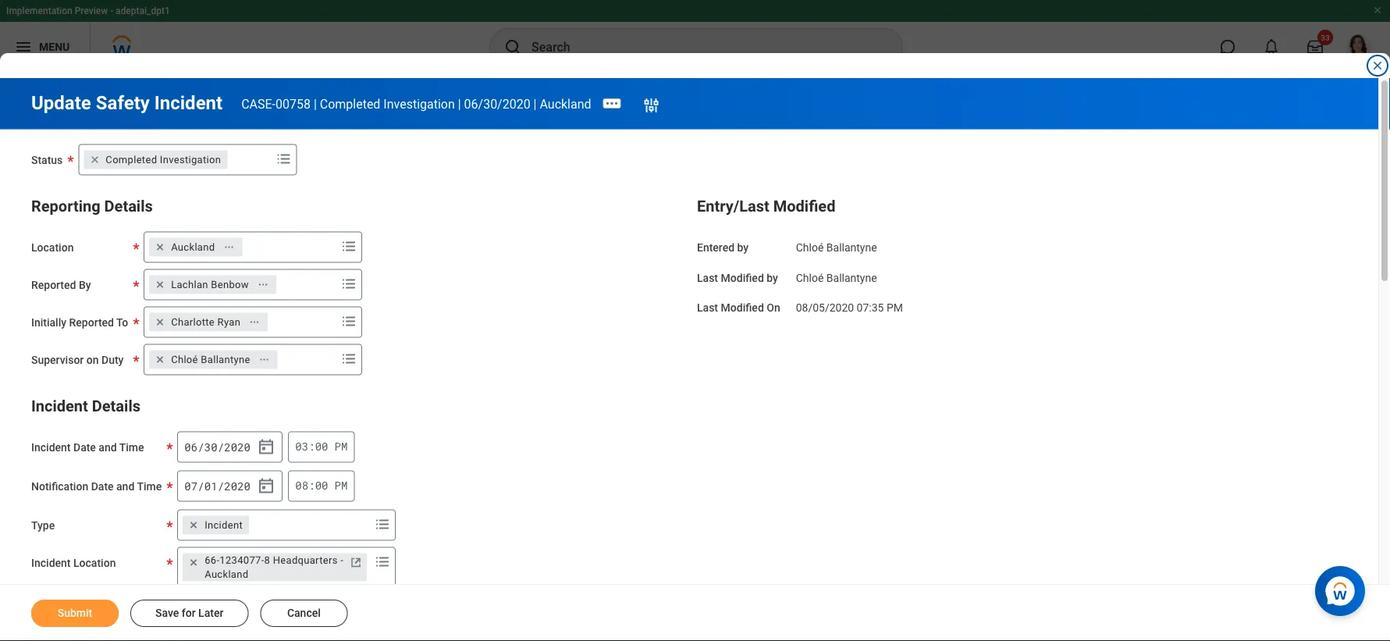 Task type: locate. For each thing, give the bounding box(es) containing it.
completed
[[320, 96, 381, 111], [106, 154, 157, 166]]

1 00 from the top
[[315, 439, 328, 454]]

headquarters
[[273, 554, 338, 566]]

1 vertical spatial and
[[116, 480, 135, 493]]

save
[[155, 607, 179, 620]]

07
[[184, 479, 198, 493]]

modified right entry/last at top right
[[774, 197, 836, 216]]

/ right 06
[[198, 440, 204, 454]]

2 last from the top
[[697, 301, 718, 314]]

last
[[697, 271, 718, 284], [697, 301, 718, 314]]

1 horizontal spatial x small image
[[152, 314, 168, 330]]

incident for location
[[31, 556, 71, 569]]

safety
[[96, 92, 150, 114]]

x small image
[[152, 239, 168, 255], [152, 277, 168, 292], [152, 352, 168, 367], [186, 517, 202, 533]]

adeptai_dpt1
[[116, 5, 170, 16]]

2 before or after midday spin button from the top
[[335, 478, 348, 493]]

last down "entered" on the top of page
[[697, 271, 718, 284]]

2 hour spin button from the top
[[295, 478, 309, 493]]

2 vertical spatial related actions image
[[259, 354, 270, 365]]

1 vertical spatial reported
[[69, 316, 114, 329]]

0 horizontal spatial |
[[314, 96, 317, 111]]

completed right 00758
[[320, 96, 381, 111]]

0 horizontal spatial by
[[738, 241, 749, 254]]

x small image
[[87, 152, 103, 167], [152, 314, 168, 330], [186, 555, 202, 570]]

modified
[[774, 197, 836, 216], [721, 271, 764, 284], [721, 301, 764, 314]]

case-00758 | completed investigation | 06/30/2020 | auckland element
[[241, 96, 592, 111]]

chloé
[[796, 241, 824, 254], [796, 271, 824, 284], [171, 354, 198, 365]]

2 horizontal spatial x small image
[[186, 555, 202, 570]]

x small image inside chloé ballantyne, press delete to clear value. option
[[152, 352, 168, 367]]

date up notification date and time
[[73, 441, 96, 454]]

incident
[[154, 92, 223, 114], [31, 397, 88, 415], [31, 441, 71, 454], [205, 519, 243, 531], [31, 556, 71, 569]]

2 : from the top
[[309, 478, 315, 493]]

0 horizontal spatial x small image
[[87, 152, 103, 167]]

:
[[309, 439, 315, 454], [309, 478, 315, 493]]

notification date and time group
[[177, 470, 283, 502]]

00 for 08
[[315, 478, 328, 493]]

completed investigation, press delete to clear value. option
[[84, 150, 227, 169]]

update safety incident
[[31, 92, 223, 114]]

0 vertical spatial prompts image
[[340, 237, 358, 256]]

benbow
[[211, 279, 249, 290]]

x small image left 66-
[[186, 555, 202, 570]]

1 vertical spatial x small image
[[152, 314, 168, 330]]

entered by
[[697, 241, 749, 254]]

x small image for location
[[152, 239, 168, 255]]

prompts image
[[274, 150, 293, 168], [340, 274, 358, 293], [340, 312, 358, 331], [340, 349, 358, 368], [373, 515, 392, 534]]

x small image for supervisor on duty
[[152, 352, 168, 367]]

- left the ext link icon
[[341, 554, 344, 566]]

chloé ballantyne element
[[796, 238, 877, 254], [796, 268, 877, 284], [171, 353, 250, 367]]

modified for last modified on
[[721, 301, 764, 314]]

hour spin button right calendar image
[[295, 478, 309, 493]]

1 minute spin button from the top
[[315, 439, 328, 454]]

pm right 08
[[335, 478, 348, 493]]

x small image left auckland "element"
[[152, 239, 168, 255]]

prompts image
[[340, 237, 358, 256], [373, 552, 392, 571]]

/
[[198, 440, 204, 454], [218, 440, 224, 454], [198, 479, 204, 493], [218, 479, 224, 493]]

0 vertical spatial last
[[697, 271, 718, 284]]

1 : from the top
[[309, 439, 315, 454]]

charlotte ryan
[[171, 316, 241, 328]]

2 horizontal spatial |
[[534, 96, 537, 111]]

incident, press delete to clear value. option
[[183, 516, 249, 534]]

date for 06
[[73, 441, 96, 454]]

00 right 08
[[315, 478, 328, 493]]

: right 03
[[309, 439, 315, 454]]

incident up 66-
[[205, 519, 243, 531]]

2 vertical spatial x small image
[[186, 555, 202, 570]]

0 vertical spatial minute spin button
[[315, 439, 328, 454]]

entered
[[697, 241, 735, 254]]

details down completed investigation, press delete to clear value. option
[[104, 197, 153, 216]]

0 vertical spatial investigation
[[384, 96, 455, 111]]

related actions image
[[224, 242, 235, 252]]

2020
[[224, 440, 251, 454], [224, 479, 251, 493]]

duty
[[102, 353, 124, 366]]

related actions image inside lachlan benbow, press delete to clear value. option
[[258, 279, 269, 290]]

by right "entered" on the top of page
[[738, 241, 749, 254]]

1 before or after midday spin button from the top
[[335, 439, 348, 454]]

x small image up reporting details button
[[87, 152, 103, 167]]

chloé ballantyne for chloé ballantyne element within option
[[171, 354, 250, 365]]

0 vertical spatial x small image
[[87, 152, 103, 167]]

incident for details
[[31, 397, 88, 415]]

0 vertical spatial and
[[99, 441, 117, 454]]

to
[[116, 316, 128, 329]]

1 horizontal spatial prompts image
[[373, 552, 392, 571]]

completed investigation element
[[106, 153, 221, 167]]

hour spin button containing 08
[[295, 478, 309, 493]]

0 horizontal spatial -
[[110, 5, 113, 16]]

| right 06/30/2020
[[534, 96, 537, 111]]

-
[[110, 5, 113, 16], [341, 554, 344, 566]]

1 vertical spatial modified
[[721, 271, 764, 284]]

pm for 03 : 00 pm
[[335, 439, 348, 454]]

1 vertical spatial investigation
[[160, 154, 221, 166]]

details down duty
[[92, 397, 141, 415]]

auckland left related actions image
[[171, 241, 215, 253]]

notification date and time
[[31, 480, 162, 493]]

0 vertical spatial chloé ballantyne
[[796, 241, 877, 254]]

initially
[[31, 316, 66, 329]]

time left 07
[[137, 480, 162, 493]]

investigation
[[384, 96, 455, 111], [160, 154, 221, 166]]

modified down last modified by
[[721, 301, 764, 314]]

details for reporting details
[[104, 197, 153, 216]]

related actions image right ryan at the left
[[249, 316, 260, 327]]

0 vertical spatial location
[[31, 241, 74, 254]]

hour spin button
[[295, 439, 309, 454], [295, 478, 309, 493]]

and down incident date and time
[[116, 480, 135, 493]]

hour spin button for 03
[[295, 439, 309, 454]]

chloé ballantyne
[[796, 241, 877, 254], [796, 271, 877, 284], [171, 354, 250, 365]]

- inside banner
[[110, 5, 113, 16]]

x small image right duty
[[152, 352, 168, 367]]

0 vertical spatial before or after midday spin button
[[335, 439, 348, 454]]

1 vertical spatial minute spin button
[[315, 478, 328, 493]]

1 vertical spatial details
[[92, 397, 141, 415]]

0 vertical spatial date
[[73, 441, 96, 454]]

1 vertical spatial hour spin button
[[295, 478, 309, 493]]

auckland right 06/30/2020
[[540, 96, 592, 111]]

incident inside option
[[205, 519, 243, 531]]

charlotte ryan, press delete to clear value. option
[[149, 313, 268, 331]]

prompts image for by
[[340, 274, 358, 293]]

pm right the 07:35
[[887, 301, 903, 314]]

| right 00758
[[314, 96, 317, 111]]

1 vertical spatial location
[[73, 556, 116, 569]]

for
[[182, 607, 196, 620]]

completed inside option
[[106, 154, 157, 166]]

1 vertical spatial 00
[[315, 478, 328, 493]]

2 vertical spatial pm
[[335, 478, 348, 493]]

hour spin button right calendar icon
[[295, 439, 309, 454]]

2 vertical spatial chloé ballantyne
[[171, 354, 250, 365]]

0 vertical spatial completed
[[320, 96, 381, 111]]

chloé ballantyne for the topmost chloé ballantyne element
[[796, 241, 877, 254]]

cancel
[[287, 607, 321, 620]]

chloé ballantyne element inside option
[[171, 353, 250, 367]]

details
[[104, 197, 153, 216], [92, 397, 141, 415]]

: right 08
[[309, 478, 315, 493]]

incident for date
[[31, 441, 71, 454]]

chloé down entry/last modified button
[[796, 241, 824, 254]]

minute spin button
[[315, 439, 328, 454], [315, 478, 328, 493]]

08/05/2020 07:35 pm
[[796, 301, 903, 314]]

action bar region
[[0, 584, 1391, 641]]

location up submit
[[73, 556, 116, 569]]

charlotte
[[171, 316, 215, 328]]

and up notification date and time
[[99, 441, 117, 454]]

calendar image
[[257, 477, 276, 495]]

related actions image
[[258, 279, 269, 290], [249, 316, 260, 327], [259, 354, 270, 365]]

1 vertical spatial -
[[341, 554, 344, 566]]

date
[[73, 441, 96, 454], [91, 480, 114, 493]]

08 : 00 pm
[[295, 478, 348, 493]]

1 vertical spatial ballantyne
[[827, 271, 877, 284]]

x small image inside the incident, press delete to clear value. option
[[186, 517, 202, 533]]

related actions image inside chloé ballantyne, press delete to clear value. option
[[259, 354, 270, 365]]

last for last modified by
[[697, 271, 718, 284]]

prompts image for location
[[340, 237, 358, 256]]

pm
[[887, 301, 903, 314], [335, 439, 348, 454], [335, 478, 348, 493]]

time
[[119, 441, 144, 454], [137, 480, 162, 493]]

00
[[315, 439, 328, 454], [315, 478, 328, 493]]

0 horizontal spatial completed
[[106, 154, 157, 166]]

update safety incident dialog
[[0, 0, 1391, 641]]

1 vertical spatial before or after midday spin button
[[335, 478, 348, 493]]

before or after midday spin button right 03
[[335, 439, 348, 454]]

related actions image down charlotte ryan, press delete to clear value. option
[[259, 354, 270, 365]]

: for 08
[[309, 478, 315, 493]]

1 vertical spatial chloé
[[796, 271, 824, 284]]

lachlan
[[171, 279, 208, 290]]

0 horizontal spatial prompts image
[[340, 237, 358, 256]]

0 vertical spatial time
[[119, 441, 144, 454]]

pm right 03
[[335, 439, 348, 454]]

x small image inside completed investigation, press delete to clear value. option
[[87, 152, 103, 167]]

2 vertical spatial chloé
[[171, 354, 198, 365]]

0 vertical spatial 00
[[315, 439, 328, 454]]

| left 06/30/2020
[[458, 96, 461, 111]]

1 2020 from the top
[[224, 440, 251, 454]]

date down incident date and time
[[91, 480, 114, 493]]

related actions image inside charlotte ryan, press delete to clear value. option
[[249, 316, 260, 327]]

1 horizontal spatial -
[[341, 554, 344, 566]]

x small image for incident location
[[186, 555, 202, 570]]

1 vertical spatial auckland
[[171, 241, 215, 253]]

0 vertical spatial modified
[[774, 197, 836, 216]]

0 vertical spatial :
[[309, 439, 315, 454]]

initially reported to
[[31, 316, 128, 329]]

07 / 01 / 2020
[[184, 479, 251, 493]]

case-
[[241, 96, 276, 111]]

modified for last modified by
[[721, 271, 764, 284]]

and
[[99, 441, 117, 454], [116, 480, 135, 493]]

2020 inside 06 / 30 / 2020
[[224, 440, 251, 454]]

00758
[[276, 96, 311, 111]]

1 horizontal spatial |
[[458, 96, 461, 111]]

0 vertical spatial chloé ballantyne element
[[796, 238, 877, 254]]

03
[[295, 439, 308, 454]]

x small image left "lachlan"
[[152, 277, 168, 292]]

auckland
[[540, 96, 592, 111], [171, 241, 215, 253], [205, 568, 249, 580]]

details for incident details
[[92, 397, 141, 415]]

2020 right 30
[[224, 440, 251, 454]]

2020 right 01
[[224, 479, 251, 493]]

1 vertical spatial date
[[91, 480, 114, 493]]

chloé up 08/05/2020
[[796, 271, 824, 284]]

2 vertical spatial modified
[[721, 301, 764, 314]]

last down last modified by
[[697, 301, 718, 314]]

by up on
[[767, 271, 778, 284]]

related actions image for duty
[[259, 354, 270, 365]]

1 vertical spatial prompts image
[[373, 552, 392, 571]]

incident down the supervisor
[[31, 397, 88, 415]]

auckland element
[[171, 240, 215, 254]]

related actions image right benbow
[[258, 279, 269, 290]]

0 vertical spatial chloé
[[796, 241, 824, 254]]

0 vertical spatial pm
[[887, 301, 903, 314]]

2 vertical spatial ballantyne
[[201, 354, 250, 365]]

0 vertical spatial auckland
[[540, 96, 592, 111]]

1 horizontal spatial completed
[[320, 96, 381, 111]]

reported by
[[31, 278, 91, 291]]

entry/last modified button
[[697, 197, 836, 216]]

reported left to
[[69, 316, 114, 329]]

reported
[[31, 278, 76, 291], [69, 316, 114, 329]]

0 vertical spatial related actions image
[[258, 279, 269, 290]]

1 | from the left
[[314, 96, 317, 111]]

- right preview
[[110, 5, 113, 16]]

0 vertical spatial 2020
[[224, 440, 251, 454]]

2 vertical spatial auckland
[[205, 568, 249, 580]]

/ right 30
[[218, 440, 224, 454]]

x small image left charlotte
[[152, 314, 168, 330]]

2 2020 from the top
[[224, 479, 251, 493]]

1 vertical spatial :
[[309, 478, 315, 493]]

06/30/2020
[[464, 96, 531, 111]]

before or after midday spin button right 08
[[335, 478, 348, 493]]

time up notification date and time
[[119, 441, 144, 454]]

incident up notification
[[31, 441, 71, 454]]

completed down update safety incident
[[106, 154, 157, 166]]

on
[[86, 353, 99, 366]]

before or after midday spin button
[[335, 439, 348, 454], [335, 478, 348, 493]]

location up reported by
[[31, 241, 74, 254]]

location inside incident details group
[[73, 556, 116, 569]]

incident date and time group
[[177, 431, 283, 463]]

1 horizontal spatial by
[[767, 271, 778, 284]]

chloé down charlotte
[[171, 354, 198, 365]]

minute spin button right 08
[[315, 478, 328, 493]]

reported left by
[[31, 278, 76, 291]]

1 vertical spatial by
[[767, 271, 778, 284]]

2020 inside 07 / 01 / 2020
[[224, 479, 251, 493]]

1 vertical spatial pm
[[335, 439, 348, 454]]

1 vertical spatial last
[[697, 301, 718, 314]]

hour spin button containing 03
[[295, 439, 309, 454]]

1 vertical spatial 2020
[[224, 479, 251, 493]]

0 vertical spatial reported
[[31, 278, 76, 291]]

1 vertical spatial completed
[[106, 154, 157, 166]]

auckland inside option
[[171, 241, 215, 253]]

1 last from the top
[[697, 271, 718, 284]]

last modified by
[[697, 271, 778, 284]]

preview
[[75, 5, 108, 16]]

modified up last modified on
[[721, 271, 764, 284]]

1 vertical spatial related actions image
[[249, 316, 260, 327]]

1 vertical spatial chloé ballantyne
[[796, 271, 877, 284]]

by
[[738, 241, 749, 254], [767, 271, 778, 284]]

minute spin button right 03
[[315, 439, 328, 454]]

/ right 07
[[198, 479, 204, 493]]

ballantyne
[[827, 241, 877, 254], [827, 271, 877, 284], [201, 354, 250, 365]]

0 vertical spatial -
[[110, 5, 113, 16]]

30
[[204, 440, 217, 454]]

x small image inside lachlan benbow, press delete to clear value. option
[[152, 277, 168, 292]]

case-00758 | completed investigation | 06/30/2020 | auckland
[[241, 96, 592, 111]]

chloé ballantyne inside option
[[171, 354, 250, 365]]

last modified on
[[697, 301, 781, 314]]

location
[[31, 241, 74, 254], [73, 556, 116, 569]]

implementation preview -   adeptai_dpt1
[[6, 5, 170, 16]]

0 vertical spatial hour spin button
[[295, 439, 309, 454]]

- inside 66-1234077-8    headquarters - auckland
[[341, 554, 344, 566]]

1 vertical spatial time
[[137, 480, 162, 493]]

reporting details
[[31, 197, 153, 216]]

inbox large image
[[1308, 39, 1323, 55]]

auckland down 66-
[[205, 568, 249, 580]]

implementation
[[6, 5, 72, 16]]

x small image for status
[[87, 152, 103, 167]]

|
[[314, 96, 317, 111], [458, 96, 461, 111], [534, 96, 537, 111]]

chloé ballantyne for middle chloé ballantyne element
[[796, 271, 877, 284]]

incident element
[[205, 518, 243, 532]]

x small image left incident element
[[186, 517, 202, 533]]

0 vertical spatial ballantyne
[[827, 241, 877, 254]]

0 horizontal spatial investigation
[[160, 154, 221, 166]]

2 vertical spatial chloé ballantyne element
[[171, 353, 250, 367]]

2 00 from the top
[[315, 478, 328, 493]]

0 vertical spatial details
[[104, 197, 153, 216]]

1 hour spin button from the top
[[295, 439, 309, 454]]

2 minute spin button from the top
[[315, 478, 328, 493]]

incident down type
[[31, 556, 71, 569]]

00 right 03
[[315, 439, 328, 454]]



Task type: describe. For each thing, give the bounding box(es) containing it.
close update safety incident image
[[1372, 59, 1384, 72]]

0 vertical spatial by
[[738, 241, 749, 254]]

incident location
[[31, 556, 116, 569]]

prompts image for on
[[340, 349, 358, 368]]

profile logan mcneil element
[[1338, 30, 1381, 64]]

update safety incident main content
[[0, 78, 1391, 641]]

save for later button
[[130, 600, 249, 627]]

x small image for reported by
[[152, 277, 168, 292]]

search image
[[504, 37, 522, 56]]

on
[[767, 301, 781, 314]]

2 | from the left
[[458, 96, 461, 111]]

later
[[198, 607, 224, 620]]

and for 07
[[116, 480, 135, 493]]

type
[[31, 519, 55, 532]]

cancel button
[[260, 600, 348, 627]]

modified for entry/last modified
[[774, 197, 836, 216]]

66-1234077-8    headquarters - auckland
[[205, 554, 344, 580]]

calendar image
[[257, 438, 276, 456]]

by
[[79, 278, 91, 291]]

08/05/2020
[[796, 301, 854, 314]]

incident details group
[[31, 394, 682, 641]]

reporting details button
[[31, 197, 153, 216]]

save for later
[[155, 607, 224, 620]]

entry/last
[[697, 197, 770, 216]]

1234077-
[[220, 554, 264, 566]]

1 vertical spatial chloé ballantyne element
[[796, 268, 877, 284]]

66-1234077-8    headquarters - auckland, press delete to clear value, ctrl + enter opens in new window. option
[[183, 553, 367, 581]]

before or after midday spin button for 08 : 00 pm
[[335, 478, 348, 493]]

minute spin button for 08
[[315, 478, 328, 493]]

last for last modified on
[[697, 301, 718, 314]]

incident details
[[31, 397, 141, 415]]

07:35
[[857, 301, 884, 314]]

change selection image
[[642, 96, 661, 115]]

prompts image for incident location
[[373, 552, 392, 571]]

completed investigation
[[106, 154, 221, 166]]

submit
[[58, 607, 92, 620]]

investigation inside option
[[160, 154, 221, 166]]

notifications large image
[[1264, 39, 1280, 55]]

3 | from the left
[[534, 96, 537, 111]]

reporting details group
[[31, 194, 682, 375]]

time for 06
[[119, 441, 144, 454]]

time for 07
[[137, 480, 162, 493]]

submit button
[[31, 600, 119, 627]]

ballantyne inside option
[[201, 354, 250, 365]]

reporting
[[31, 197, 100, 216]]

auckland, press delete to clear value. option
[[149, 238, 242, 256]]

implementation preview -   adeptai_dpt1 banner
[[0, 0, 1391, 72]]

ext link image
[[348, 555, 364, 570]]

2020 for 06 / 30 / 2020
[[224, 440, 251, 454]]

before or after midday spin button for 03 : 00 pm
[[335, 439, 348, 454]]

status
[[31, 153, 63, 166]]

lachlan benbow, press delete to clear value. option
[[149, 275, 276, 294]]

: for 03
[[309, 439, 315, 454]]

hour spin button for 08
[[295, 478, 309, 493]]

06
[[184, 440, 198, 454]]

x small image for type
[[186, 517, 202, 533]]

2020 for 07 / 01 / 2020
[[224, 479, 251, 493]]

66-1234077-8    headquarters - auckland element
[[205, 553, 345, 581]]

1 horizontal spatial investigation
[[384, 96, 455, 111]]

entry/last modified group
[[697, 194, 1348, 316]]

date for 07
[[91, 480, 114, 493]]

8
[[264, 554, 270, 566]]

update
[[31, 92, 91, 114]]

chloé ballantyne, press delete to clear value. option
[[149, 350, 278, 369]]

incident date and time
[[31, 441, 144, 454]]

06 / 30 / 2020
[[184, 440, 251, 454]]

pm for 08 : 00 pm
[[335, 478, 348, 493]]

workday assistant region
[[1316, 560, 1372, 616]]

prompts image for reported
[[340, 312, 358, 331]]

incident up completed investigation
[[154, 92, 223, 114]]

auckland inside 66-1234077-8    headquarters - auckland
[[205, 568, 249, 580]]

last modified on element
[[796, 292, 903, 315]]

location inside the reporting details group
[[31, 241, 74, 254]]

related actions image for to
[[249, 316, 260, 327]]

08
[[295, 478, 308, 493]]

01
[[204, 479, 217, 493]]

close environment banner image
[[1373, 5, 1383, 15]]

66-
[[205, 554, 220, 566]]

chloé inside option
[[171, 354, 198, 365]]

/ right 01
[[218, 479, 224, 493]]

charlotte ryan element
[[171, 315, 241, 329]]

03 : 00 pm
[[295, 439, 348, 454]]

lachlan benbow element
[[171, 278, 249, 292]]

supervisor
[[31, 353, 84, 366]]

and for 06
[[99, 441, 117, 454]]

supervisor on duty
[[31, 353, 124, 366]]

ryan
[[218, 316, 241, 328]]

pm inside the last modified on element
[[887, 301, 903, 314]]

minute spin button for 03
[[315, 439, 328, 454]]

notification
[[31, 480, 88, 493]]

x small image for initially reported to
[[152, 314, 168, 330]]

entry/last modified
[[697, 197, 836, 216]]

lachlan benbow
[[171, 279, 249, 290]]

00 for 03
[[315, 439, 328, 454]]

incident details button
[[31, 397, 141, 415]]



Task type: vqa. For each thing, say whether or not it's contained in the screenshot.
03 : 00 PM PM
yes



